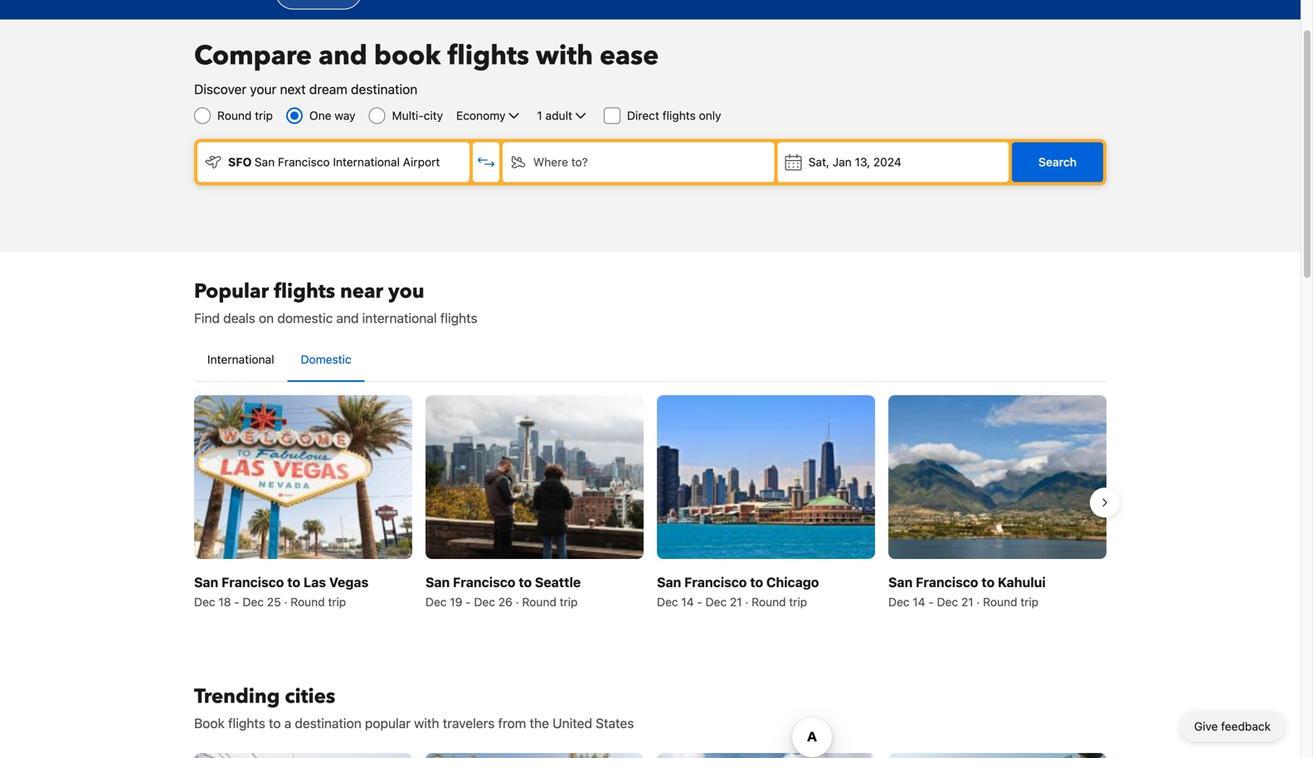 Task type: vqa. For each thing, say whether or not it's contained in the screenshot.
13,
yes



Task type: describe. For each thing, give the bounding box(es) containing it.
flights up domestic
[[274, 278, 335, 305]]

francisco for san francisco to seattle
[[453, 574, 516, 590]]

flights inside compare and book flights with ease discover your next dream destination
[[448, 38, 529, 74]]

only
[[699, 109, 721, 122]]

1
[[537, 109, 542, 122]]

francisco for san francisco to chicago
[[684, 574, 747, 590]]

travelers
[[443, 715, 495, 731]]

san francisco to las vegas image
[[194, 395, 412, 559]]

21 for kahului
[[961, 595, 974, 609]]

adult
[[546, 109, 572, 122]]

· for san francisco to chicago
[[745, 595, 749, 609]]

round for san francisco to kahului
[[983, 595, 1018, 609]]

and inside compare and book flights with ease discover your next dream destination
[[319, 38, 367, 74]]

francisco down one
[[278, 155, 330, 169]]

international button
[[194, 338, 288, 381]]

city
[[424, 109, 443, 122]]

next
[[280, 81, 306, 97]]

domestic
[[301, 353, 351, 366]]

one way
[[309, 109, 356, 122]]

region containing san francisco to las vegas
[[181, 389, 1120, 617]]

feedback
[[1221, 720, 1271, 733]]

search button
[[1012, 142, 1103, 182]]

from
[[498, 715, 526, 731]]

sfo
[[228, 155, 252, 169]]

multi-city
[[392, 109, 443, 122]]

the
[[530, 715, 549, 731]]

trending
[[194, 683, 280, 710]]

sat,
[[809, 155, 830, 169]]

2024
[[873, 155, 902, 169]]

trip inside the san francisco to las vegas dec 18 - dec 25 · round trip
[[328, 595, 346, 609]]

trip down your
[[255, 109, 273, 122]]

one
[[309, 109, 331, 122]]

san francisco to chicago image
[[657, 395, 875, 559]]

to for seattle
[[519, 574, 532, 590]]

domestic
[[277, 310, 333, 326]]

states
[[596, 715, 634, 731]]

where
[[533, 155, 568, 169]]

and inside popular flights near you find deals on domestic and international flights
[[336, 310, 359, 326]]

discover
[[194, 81, 247, 97]]

destination inside trending cities book flights to a destination popular with travelers from the united states
[[295, 715, 362, 731]]

round for san francisco to seattle
[[522, 595, 557, 609]]

· for san francisco to seattle
[[516, 595, 519, 609]]

francisco for san francisco to las vegas
[[222, 574, 284, 590]]

with inside trending cities book flights to a destination popular with travelers from the united states
[[414, 715, 439, 731]]

las
[[304, 574, 326, 590]]

trending cities book flights to a destination popular with travelers from the united states
[[194, 683, 634, 731]]

book
[[374, 38, 441, 74]]

san francisco to kahului dec 14 - dec 21 · round trip
[[889, 574, 1046, 609]]

airport
[[403, 155, 440, 169]]

1 horizontal spatial international
[[333, 155, 400, 169]]

1 adult
[[537, 109, 572, 122]]

- for san francisco to chicago
[[697, 595, 703, 609]]

san francisco to las vegas dec 18 - dec 25 · round trip
[[194, 574, 369, 609]]

round for san francisco to chicago
[[752, 595, 786, 609]]

compare and book flights with ease discover your next dream destination
[[194, 38, 659, 97]]

flights inside trending cities book flights to a destination popular with travelers from the united states
[[228, 715, 265, 731]]

26
[[498, 595, 513, 609]]

to for kahului
[[982, 574, 995, 590]]

to for chicago
[[750, 574, 763, 590]]

san francisco to seattle dec 19 - dec 26 · round trip
[[426, 574, 581, 609]]

find
[[194, 310, 220, 326]]

popular flights near you find deals on domestic and international flights
[[194, 278, 478, 326]]

3 dec from the left
[[426, 595, 447, 609]]

14 for san francisco to kahului
[[913, 595, 925, 609]]

round down the discover
[[217, 109, 252, 122]]

your
[[250, 81, 277, 97]]

international
[[362, 310, 437, 326]]

18
[[218, 595, 231, 609]]



Task type: locate. For each thing, give the bounding box(es) containing it.
international down way
[[333, 155, 400, 169]]

round inside san francisco to seattle dec 19 - dec 26 · round trip
[[522, 595, 557, 609]]

search
[[1039, 155, 1077, 169]]

8 dec from the left
[[937, 595, 958, 609]]

2 - from the left
[[466, 595, 471, 609]]

dec
[[194, 595, 215, 609], [243, 595, 264, 609], [426, 595, 447, 609], [474, 595, 495, 609], [657, 595, 678, 609], [706, 595, 727, 609], [889, 595, 910, 609], [937, 595, 958, 609]]

francisco left chicago
[[684, 574, 747, 590]]

7 dec from the left
[[889, 595, 910, 609]]

trip for san francisco to kahului
[[1021, 595, 1039, 609]]

francisco for san francisco to kahului
[[916, 574, 978, 590]]

direct flights only
[[627, 109, 721, 122]]

on
[[259, 310, 274, 326]]

2 14 from the left
[[913, 595, 925, 609]]

trip inside san francisco to seattle dec 19 - dec 26 · round trip
[[560, 595, 578, 609]]

destination inside compare and book flights with ease discover your next dream destination
[[351, 81, 418, 97]]

round down kahului
[[983, 595, 1018, 609]]

flights left 'only'
[[663, 109, 696, 122]]

21 for chicago
[[730, 595, 742, 609]]

1 vertical spatial international
[[207, 353, 274, 366]]

san for san francisco to seattle
[[426, 574, 450, 590]]

popular
[[194, 278, 269, 305]]

domestic button
[[288, 338, 365, 381]]

19
[[450, 595, 462, 609]]

to?
[[571, 155, 588, 169]]

14 inside san francisco to chicago dec 14 - dec 21 · round trip
[[681, 595, 694, 609]]

jan
[[833, 155, 852, 169]]

chicago
[[766, 574, 819, 590]]

san inside san francisco to chicago dec 14 - dec 21 · round trip
[[657, 574, 681, 590]]

flights up the economy
[[448, 38, 529, 74]]

5 dec from the left
[[657, 595, 678, 609]]

san
[[255, 155, 275, 169], [194, 574, 218, 590], [426, 574, 450, 590], [657, 574, 681, 590], [889, 574, 913, 590]]

0 vertical spatial destination
[[351, 81, 418, 97]]

0 horizontal spatial with
[[414, 715, 439, 731]]

4 - from the left
[[929, 595, 934, 609]]

book
[[194, 715, 225, 731]]

international
[[333, 155, 400, 169], [207, 353, 274, 366]]

·
[[284, 595, 287, 609], [516, 595, 519, 609], [745, 595, 749, 609], [977, 595, 980, 609]]

near
[[340, 278, 383, 305]]

round down las on the left
[[291, 595, 325, 609]]

3 - from the left
[[697, 595, 703, 609]]

tab list
[[194, 338, 1107, 383]]

with right popular
[[414, 715, 439, 731]]

to inside san francisco to seattle dec 19 - dec 26 · round trip
[[519, 574, 532, 590]]

destination up multi-
[[351, 81, 418, 97]]

1 horizontal spatial with
[[536, 38, 593, 74]]

where to? button
[[503, 142, 775, 182]]

san inside the san francisco to las vegas dec 18 - dec 25 · round trip
[[194, 574, 218, 590]]

economy
[[456, 109, 506, 122]]

to inside san francisco to kahului dec 14 - dec 21 · round trip
[[982, 574, 995, 590]]

21 inside san francisco to kahului dec 14 - dec 21 · round trip
[[961, 595, 974, 609]]

a
[[284, 715, 291, 731]]

seattle
[[535, 574, 581, 590]]

- for san francisco to kahului
[[929, 595, 934, 609]]

1 21 from the left
[[730, 595, 742, 609]]

round down chicago
[[752, 595, 786, 609]]

trip
[[255, 109, 273, 122], [328, 595, 346, 609], [560, 595, 578, 609], [789, 595, 807, 609], [1021, 595, 1039, 609]]

francisco up 26
[[453, 574, 516, 590]]

and up dream
[[319, 38, 367, 74]]

to left a
[[269, 715, 281, 731]]

sat, jan 13, 2024 button
[[778, 142, 1009, 182]]

21
[[730, 595, 742, 609], [961, 595, 974, 609]]

13,
[[855, 155, 870, 169]]

san for san francisco to las vegas
[[194, 574, 218, 590]]

francisco inside san francisco to kahului dec 14 - dec 21 · round trip
[[916, 574, 978, 590]]

where to?
[[533, 155, 588, 169]]

0 vertical spatial international
[[333, 155, 400, 169]]

francisco up 25
[[222, 574, 284, 590]]

1 vertical spatial with
[[414, 715, 439, 731]]

and
[[319, 38, 367, 74], [336, 310, 359, 326]]

round inside san francisco to chicago dec 14 - dec 21 · round trip
[[752, 595, 786, 609]]

trip down vegas
[[328, 595, 346, 609]]

- inside san francisco to chicago dec 14 - dec 21 · round trip
[[697, 595, 703, 609]]

trip down kahului
[[1021, 595, 1039, 609]]

4 dec from the left
[[474, 595, 495, 609]]

- inside san francisco to kahului dec 14 - dec 21 · round trip
[[929, 595, 934, 609]]

francisco inside san francisco to chicago dec 14 - dec 21 · round trip
[[684, 574, 747, 590]]

2 21 from the left
[[961, 595, 974, 609]]

4 · from the left
[[977, 595, 980, 609]]

francisco left kahului
[[916, 574, 978, 590]]

0 vertical spatial and
[[319, 38, 367, 74]]

trip for san francisco to seattle
[[560, 595, 578, 609]]

1 dec from the left
[[194, 595, 215, 609]]

san for san francisco to chicago
[[657, 574, 681, 590]]

international inside button
[[207, 353, 274, 366]]

round trip
[[217, 109, 273, 122]]

1 vertical spatial destination
[[295, 715, 362, 731]]

1 - from the left
[[234, 595, 240, 609]]

san for san francisco to kahului
[[889, 574, 913, 590]]

- inside the san francisco to las vegas dec 18 - dec 25 · round trip
[[234, 595, 240, 609]]

direct
[[627, 109, 659, 122]]

21 inside san francisco to chicago dec 14 - dec 21 · round trip
[[730, 595, 742, 609]]

you
[[388, 278, 424, 305]]

popular
[[365, 715, 411, 731]]

· inside san francisco to seattle dec 19 - dec 26 · round trip
[[516, 595, 519, 609]]

0 horizontal spatial international
[[207, 353, 274, 366]]

sat, jan 13, 2024
[[809, 155, 902, 169]]

san inside san francisco to seattle dec 19 - dec 26 · round trip
[[426, 574, 450, 590]]

give feedback button
[[1181, 712, 1284, 742]]

1 horizontal spatial 14
[[913, 595, 925, 609]]

to left kahului
[[982, 574, 995, 590]]

way
[[335, 109, 356, 122]]

kahului
[[998, 574, 1046, 590]]

and down near
[[336, 310, 359, 326]]

san francisco to chicago dec 14 - dec 21 · round trip
[[657, 574, 819, 609]]

to inside san francisco to chicago dec 14 - dec 21 · round trip
[[750, 574, 763, 590]]

0 vertical spatial with
[[536, 38, 593, 74]]

ease
[[600, 38, 659, 74]]

0 horizontal spatial 14
[[681, 595, 694, 609]]

trip inside san francisco to kahului dec 14 - dec 21 · round trip
[[1021, 595, 1039, 609]]

round inside the san francisco to las vegas dec 18 - dec 25 · round trip
[[291, 595, 325, 609]]

0 horizontal spatial 21
[[730, 595, 742, 609]]

1 horizontal spatial 21
[[961, 595, 974, 609]]

region
[[181, 389, 1120, 617]]

to inside trending cities book flights to a destination popular with travelers from the united states
[[269, 715, 281, 731]]

with
[[536, 38, 593, 74], [414, 715, 439, 731]]

- inside san francisco to seattle dec 19 - dec 26 · round trip
[[466, 595, 471, 609]]

14 inside san francisco to kahului dec 14 - dec 21 · round trip
[[913, 595, 925, 609]]

trip down seattle
[[560, 595, 578, 609]]

to left las on the left
[[287, 574, 300, 590]]

destination down cities
[[295, 715, 362, 731]]

round inside san francisco to kahului dec 14 - dec 21 · round trip
[[983, 595, 1018, 609]]

14 for san francisco to chicago
[[681, 595, 694, 609]]

flights down trending
[[228, 715, 265, 731]]

6 dec from the left
[[706, 595, 727, 609]]

to inside the san francisco to las vegas dec 18 - dec 25 · round trip
[[287, 574, 300, 590]]

united
[[553, 715, 592, 731]]

give feedback
[[1194, 720, 1271, 733]]

1 adult button
[[535, 106, 591, 126]]

compare
[[194, 38, 312, 74]]

· inside san francisco to chicago dec 14 - dec 21 · round trip
[[745, 595, 749, 609]]

deals
[[223, 310, 255, 326]]

· inside the san francisco to las vegas dec 18 - dec 25 · round trip
[[284, 595, 287, 609]]

give
[[1194, 720, 1218, 733]]

25
[[267, 595, 281, 609]]

· for san francisco to kahului
[[977, 595, 980, 609]]

san francisco to kahului image
[[889, 395, 1107, 559]]

cities
[[285, 683, 335, 710]]

3 · from the left
[[745, 595, 749, 609]]

flights
[[448, 38, 529, 74], [663, 109, 696, 122], [274, 278, 335, 305], [440, 310, 478, 326], [228, 715, 265, 731]]

to left seattle
[[519, 574, 532, 590]]

san inside san francisco to kahului dec 14 - dec 21 · round trip
[[889, 574, 913, 590]]

1 · from the left
[[284, 595, 287, 609]]

vegas
[[329, 574, 369, 590]]

· inside san francisco to kahului dec 14 - dec 21 · round trip
[[977, 595, 980, 609]]

trip for san francisco to chicago
[[789, 595, 807, 609]]

flights right the 'international'
[[440, 310, 478, 326]]

2 · from the left
[[516, 595, 519, 609]]

with inside compare and book flights with ease discover your next dream destination
[[536, 38, 593, 74]]

- for san francisco to seattle
[[466, 595, 471, 609]]

trip down chicago
[[789, 595, 807, 609]]

to for las
[[287, 574, 300, 590]]

dream
[[309, 81, 347, 97]]

14
[[681, 595, 694, 609], [913, 595, 925, 609]]

to
[[287, 574, 300, 590], [519, 574, 532, 590], [750, 574, 763, 590], [982, 574, 995, 590], [269, 715, 281, 731]]

tab list containing international
[[194, 338, 1107, 383]]

1 vertical spatial and
[[336, 310, 359, 326]]

multi-
[[392, 109, 424, 122]]

trip inside san francisco to chicago dec 14 - dec 21 · round trip
[[789, 595, 807, 609]]

francisco inside san francisco to seattle dec 19 - dec 26 · round trip
[[453, 574, 516, 590]]

-
[[234, 595, 240, 609], [466, 595, 471, 609], [697, 595, 703, 609], [929, 595, 934, 609]]

round
[[217, 109, 252, 122], [291, 595, 325, 609], [522, 595, 557, 609], [752, 595, 786, 609], [983, 595, 1018, 609]]

to left chicago
[[750, 574, 763, 590]]

destination
[[351, 81, 418, 97], [295, 715, 362, 731]]

francisco inside the san francisco to las vegas dec 18 - dec 25 · round trip
[[222, 574, 284, 590]]

francisco
[[278, 155, 330, 169], [222, 574, 284, 590], [453, 574, 516, 590], [684, 574, 747, 590], [916, 574, 978, 590]]

2 dec from the left
[[243, 595, 264, 609]]

1 14 from the left
[[681, 595, 694, 609]]

san francisco to seattle image
[[426, 395, 644, 559]]

with up the 1 adult popup button
[[536, 38, 593, 74]]

sfo san francisco international airport
[[228, 155, 440, 169]]

round down seattle
[[522, 595, 557, 609]]

international down deals
[[207, 353, 274, 366]]



